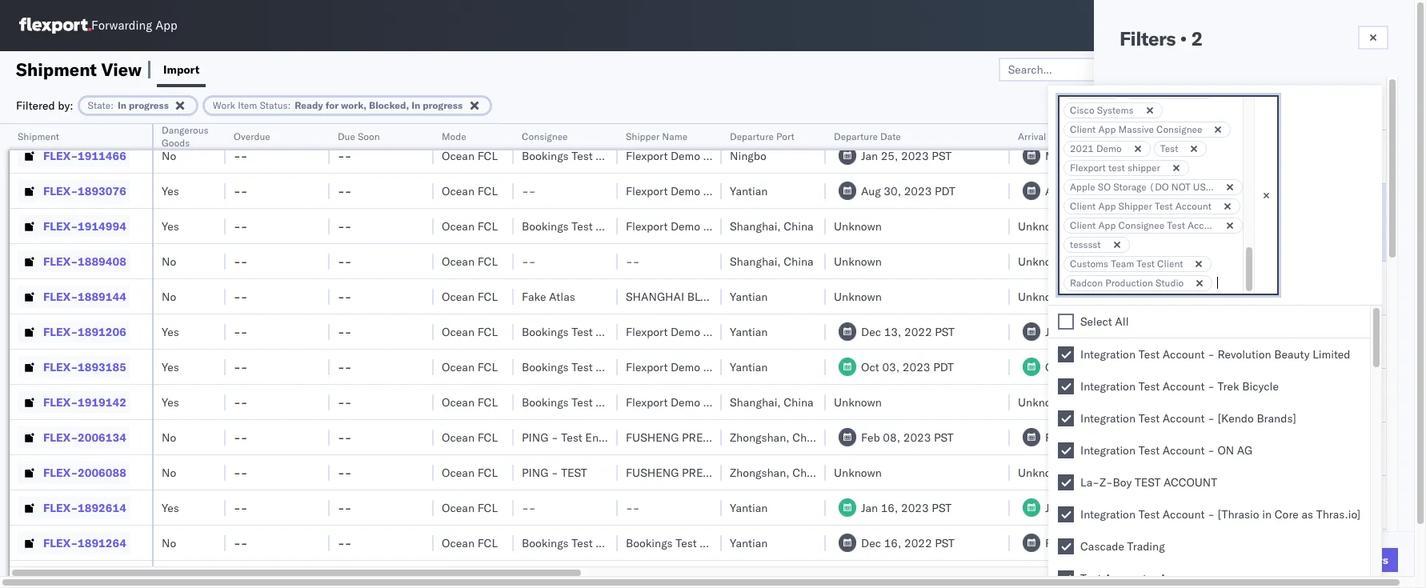 Task type: locate. For each thing, give the bounding box(es) containing it.
flex- for 1919142
[[43, 395, 78, 409]]

3 los angeles, ca from the top
[[1202, 184, 1285, 198]]

flexport
[[626, 113, 668, 128], [626, 148, 668, 163], [1070, 162, 1106, 174], [626, 184, 668, 198], [626, 219, 668, 233], [626, 325, 668, 339], [626, 360, 668, 374], [626, 395, 668, 409]]

1 horizontal spatial jan 17, 2023 pst
[[1306, 325, 1397, 339]]

1 horizontal spatial aug
[[1045, 184, 1065, 198]]

so
[[1098, 181, 1111, 193]]

1 horizontal spatial oct
[[1045, 360, 1064, 374]]

13, for 2023
[[1326, 289, 1343, 304]]

angeles, for flex-1815384
[[1223, 113, 1267, 128]]

2 yantian from the top
[[730, 184, 768, 198]]

flex-2006088
[[43, 465, 126, 480]]

2 flexport demo shipper co. from the top
[[626, 148, 761, 163]]

0 horizontal spatial jan 16, 2023 pst
[[861, 501, 952, 515]]

flex- down flex-1893076 button
[[43, 219, 78, 233]]

import
[[163, 62, 200, 76]]

feb 27, 2023 pst down feb 06, 2023 pst
[[1306, 430, 1399, 445]]

1 vertical spatial precision
[[682, 465, 741, 480]]

flex- for 1889408
[[43, 254, 78, 269]]

02,
[[1328, 148, 1346, 163], [1328, 184, 1346, 198]]

feb left "06,"
[[1306, 395, 1325, 409]]

1 vertical spatial fusheng
[[626, 465, 679, 480]]

1 in from the left
[[118, 99, 127, 111]]

9 los angeles, ca from the top
[[1202, 430, 1285, 445]]

oct up feb 14, 2023 pst
[[1045, 360, 1064, 374]]

test
[[1131, 85, 1149, 97], [572, 113, 593, 128], [1160, 142, 1179, 154], [572, 148, 593, 163], [1155, 200, 1173, 212], [572, 219, 593, 233], [1167, 219, 1185, 231], [1137, 258, 1155, 270], [572, 325, 593, 339], [1139, 347, 1160, 362], [572, 360, 593, 374], [1139, 379, 1160, 394], [572, 395, 593, 409], [1139, 411, 1160, 426], [561, 430, 582, 445], [1139, 443, 1160, 458], [1139, 507, 1160, 522], [572, 536, 593, 550], [676, 536, 697, 550], [1081, 572, 1102, 586]]

aug for aug 30, 2023 pdt
[[861, 184, 881, 198]]

filters • 2
[[1120, 26, 1203, 50]]

0 vertical spatial 04,
[[1066, 360, 1084, 374]]

None checkbox
[[1058, 314, 1074, 330], [1058, 347, 1074, 363], [1058, 379, 1074, 395], [1058, 507, 1074, 523], [1058, 539, 1074, 555], [1058, 571, 1074, 587], [1058, 314, 1074, 330], [1058, 347, 1074, 363], [1058, 379, 1074, 395], [1058, 507, 1074, 523], [1058, 539, 1074, 555], [1058, 571, 1074, 587]]

17, up limited
[[1326, 325, 1343, 339]]

consignee name
[[1120, 335, 1210, 349]]

0 vertical spatial shanghai,
[[730, 219, 781, 233]]

phoenix
[[1202, 465, 1243, 480]]

2 feb 02, 2023 pst from the top
[[1306, 184, 1399, 198]]

mode inside button
[[442, 130, 466, 142]]

0 horizontal spatial state
[[88, 99, 111, 111]]

2 vertical spatial co.,
[[744, 465, 767, 480]]

feb 02, 2023 pst
[[1306, 148, 1399, 163], [1306, 184, 1399, 198]]

flex- down shipment button
[[43, 148, 78, 163]]

flex- down flex-1891206 button
[[43, 360, 78, 374]]

2 zhongshan, from the top
[[730, 465, 790, 480]]

departure date up 25,
[[834, 130, 901, 142]]

1 flexport demo shipper co. from the top
[[626, 113, 761, 128]]

ocean fcl for flex-1893185
[[442, 360, 498, 374]]

integration down select all
[[1081, 347, 1136, 362]]

1 zhongshan, from the top
[[730, 430, 790, 445]]

0 horizontal spatial port
[[776, 130, 795, 142]]

1 horizontal spatial in
[[412, 99, 420, 111]]

03, down dec 13, 2022 pst at right
[[882, 360, 900, 374]]

angeles, for flex-1889144
[[1223, 289, 1267, 304]]

0 vertical spatial feb 02, 2023 pst
[[1306, 148, 1399, 163]]

1 vertical spatial zhongshan,
[[730, 465, 790, 480]]

02, down 28,
[[1328, 148, 1346, 163]]

2 ping from the top
[[522, 465, 549, 480]]

1 vertical spatial 17,
[[1065, 501, 1082, 515]]

12 fcl from the top
[[478, 501, 498, 515]]

1 vertical spatial 09,
[[1326, 254, 1343, 269]]

zhongshan, for ping - test entity
[[730, 430, 790, 445]]

None checkbox
[[1058, 411, 1074, 427], [1058, 443, 1074, 459], [1058, 475, 1074, 491], [1058, 411, 1074, 427], [1058, 443, 1074, 459], [1058, 475, 1074, 491]]

fcl
[[478, 113, 498, 128], [478, 148, 498, 163], [478, 184, 498, 198], [478, 219, 498, 233], [478, 254, 498, 269], [478, 289, 498, 304], [478, 325, 498, 339], [478, 360, 498, 374], [478, 395, 498, 409], [478, 430, 498, 445], [478, 465, 498, 480], [478, 501, 498, 515], [478, 536, 498, 550]]

ag
[[1237, 443, 1253, 458]]

jan down jan 30, 2023 pst
[[1306, 254, 1323, 269]]

flex- up 'flex-1891264' button
[[43, 501, 78, 515]]

integration down oct 04, 2023 pdt
[[1081, 379, 1136, 394]]

2 precision from the top
[[682, 465, 741, 480]]

flexport demo shipper co. for dec 09, 2022 pst
[[626, 113, 761, 128]]

04, right as
[[1329, 501, 1347, 515]]

ocean for 1891264
[[442, 536, 475, 550]]

los angeles, ca for 1893076
[[1202, 184, 1285, 198]]

state for state : in progress
[[88, 99, 111, 111]]

2022 for 28,
[[1349, 113, 1377, 128]]

flexport demo shipper co. for jan 25, 2023 pst
[[626, 148, 761, 163]]

2 shanghai, from the top
[[730, 254, 781, 269]]

5 ca from the top
[[1270, 254, 1285, 269]]

13 ocean from the top
[[442, 536, 475, 550]]

2006088
[[78, 465, 126, 480]]

2 vertical spatial 30,
[[1326, 219, 1343, 233]]

flex- down by:
[[43, 113, 78, 128]]

oct down dec 13, 2022 pst at right
[[861, 360, 880, 374]]

feb 02, 2023 pst down nov 28, 2022 pst
[[1306, 148, 1399, 163]]

16, for feb
[[884, 536, 902, 550]]

11 resize handle column header from the left
[[1279, 124, 1298, 588]]

client
[[1070, 123, 1096, 135], [1070, 200, 1096, 212], [1120, 203, 1152, 218], [1070, 219, 1096, 231], [1157, 258, 1183, 270]]

resize handle column header for dangerous goods
[[207, 124, 226, 588]]

integration test account - [thrasio in core as thras.io]
[[1081, 507, 1361, 522]]

2 horizontal spatial port
[[1226, 130, 1244, 142]]

04, down "select"
[[1066, 360, 1084, 374]]

1 vertical spatial jan 17, 2023 pst
[[1045, 501, 1136, 515]]

ltd
[[774, 289, 793, 304], [770, 430, 789, 445], [770, 465, 789, 480]]

1 yantian from the top
[[730, 113, 768, 128]]

resize handle column header for departure port
[[807, 124, 826, 588]]

1 ocean fcl from the top
[[442, 113, 498, 128]]

shanghai, for jan 09, 2023 pst
[[730, 254, 781, 269]]

jan
[[861, 148, 878, 163], [1306, 219, 1323, 233], [1306, 254, 1323, 269], [1306, 289, 1323, 304], [1045, 325, 1062, 339], [1306, 325, 1323, 339], [861, 501, 878, 515], [1045, 501, 1062, 515], [1306, 536, 1323, 550]]

0 vertical spatial fusheng precision co., ltd
[[626, 430, 789, 445]]

no up goods
[[162, 113, 176, 128]]

6 ocean from the top
[[442, 289, 475, 304]]

5 co. from the top
[[746, 325, 761, 339]]

arrival date
[[1018, 130, 1069, 142]]

1 los angeles, ca from the top
[[1202, 113, 1285, 128]]

4 angeles, from the top
[[1223, 219, 1267, 233]]

0 vertical spatial zhongshan,
[[730, 430, 790, 445]]

ltd for test
[[770, 430, 789, 445]]

feb 27, 2023 pst for phoenix
[[1306, 465, 1399, 480]]

1 fcl from the top
[[478, 113, 498, 128]]

jan 17, 2023 pst up limited
[[1306, 325, 1397, 339]]

due soon
[[338, 130, 380, 142]]

resize handle column header for shipper name
[[703, 124, 722, 588]]

0 vertical spatial mode
[[442, 130, 466, 142]]

1 vertical spatial zhongshan, china
[[730, 465, 822, 480]]

5 flex- from the top
[[43, 254, 78, 269]]

state up 1815384
[[88, 99, 111, 111]]

flex- for 1889144
[[43, 289, 78, 304]]

angeles,
[[1223, 113, 1267, 128], [1223, 148, 1267, 163], [1223, 184, 1267, 198], [1223, 219, 1267, 233], [1223, 254, 1267, 269], [1223, 289, 1267, 304], [1223, 325, 1267, 339], [1223, 395, 1267, 409], [1223, 430, 1267, 445], [1223, 501, 1267, 515]]

1 27, from the top
[[1328, 430, 1346, 445]]

0 horizontal spatial in
[[118, 99, 127, 111]]

flex- for 1891206
[[43, 325, 78, 339]]

0 vertical spatial 27,
[[1328, 430, 1346, 445]]

angeles, for flex-1892614
[[1223, 501, 1267, 515]]

feb 02, 2023 pst up jan 30, 2023 pst
[[1306, 184, 1399, 198]]

2022
[[904, 113, 932, 128], [1089, 113, 1116, 128], [1349, 113, 1377, 128], [904, 325, 932, 339], [904, 536, 932, 550]]

2 los angeles, ca from the top
[[1202, 148, 1285, 163]]

1 vertical spatial mode
[[1120, 150, 1150, 164]]

30,
[[1068, 113, 1086, 128], [884, 184, 901, 198], [1326, 219, 1343, 233]]

shipper for flex-1914994
[[703, 219, 743, 233]]

departure date inside departure date button
[[834, 130, 901, 142]]

flex- for 2006088
[[43, 465, 78, 480]]

ca
[[1270, 113, 1285, 128], [1270, 148, 1285, 163], [1270, 184, 1285, 198], [1270, 219, 1285, 233], [1270, 254, 1285, 269], [1270, 289, 1285, 304], [1270, 325, 1285, 339], [1270, 395, 1285, 409], [1270, 430, 1285, 445], [1270, 501, 1285, 515]]

list box
[[1049, 306, 1370, 588]]

app for forwarding app
[[155, 18, 177, 33]]

1 horizontal spatial progress
[[423, 99, 463, 111]]

los for flex-1919142
[[1202, 395, 1220, 409]]

1 horizontal spatial 30,
[[1068, 113, 1086, 128]]

departure up jan 25, 2023 pst on the right top of the page
[[834, 130, 878, 142]]

ocean fcl for flex-1891206
[[442, 325, 498, 339]]

0 vertical spatial nov
[[1306, 113, 1326, 128]]

feb 27, 2023 pst
[[1306, 430, 1399, 445], [1306, 465, 1399, 480]]

1 horizontal spatial 17,
[[1326, 325, 1343, 339]]

2
[[1191, 26, 1203, 50]]

integration for integration test account - [kendo brands]
[[1081, 411, 1136, 426]]

feb 27, 2023 pst up dec 04, 2023 pst
[[1306, 465, 1399, 480]]

flex-1891206 button
[[18, 321, 130, 343]]

3 los from the top
[[1202, 184, 1220, 198]]

shipment
[[16, 58, 97, 80], [18, 130, 59, 142]]

ocean fcl for flex-2006134
[[442, 430, 498, 445]]

Search... text field
[[999, 57, 1173, 81]]

09, up 25,
[[884, 113, 902, 128]]

feb left 08,
[[861, 430, 880, 445]]

: left ready
[[288, 99, 291, 111]]

11 ocean from the top
[[442, 465, 475, 480]]

jan 13, 2023 pst
[[1306, 289, 1397, 304]]

[kendo
[[1218, 411, 1254, 426]]

1 horizontal spatial shipper name
[[1120, 281, 1196, 295]]

app up tesssst
[[1099, 219, 1116, 231]]

no for flex-1815384
[[162, 113, 176, 128]]

9 ca from the top
[[1270, 430, 1285, 445]]

1 vertical spatial shipper name
[[1120, 281, 1196, 295]]

1 vertical spatial nov
[[1306, 360, 1326, 374]]

view
[[101, 58, 142, 80]]

test down ping - test entity
[[561, 465, 587, 480]]

in
[[118, 99, 127, 111], [412, 99, 420, 111]]

7 ocean from the top
[[442, 325, 475, 339]]

bookings test consignee for dec 16, 2022 pst
[[522, 536, 650, 550]]

1 horizontal spatial port
[[1177, 442, 1200, 456]]

jan up limited
[[1306, 325, 1323, 339]]

flexport for 1891206
[[626, 325, 668, 339]]

30, down 25,
[[884, 184, 901, 198]]

los angeles, ca for 2006134
[[1202, 430, 1285, 445]]

china for flex-2006134
[[793, 430, 822, 445]]

0 vertical spatial 13,
[[1326, 289, 1343, 304]]

7 bookings test consignee from the top
[[522, 536, 650, 550]]

jan up feb 22, 2023 pst
[[1045, 501, 1062, 515]]

1 feb 02, 2023 pst from the top
[[1306, 148, 1399, 163]]

dec
[[861, 113, 881, 128], [1045, 113, 1065, 128], [861, 325, 881, 339], [1306, 501, 1326, 515], [861, 536, 881, 550]]

departure
[[730, 130, 774, 142], [834, 130, 878, 142], [1120, 442, 1175, 456], [1120, 495, 1175, 510]]

ocean for 1919142
[[442, 395, 475, 409]]

0 vertical spatial departure date
[[834, 130, 901, 142]]

1 fusheng precision co., ltd from the top
[[626, 430, 789, 445]]

13 ocean fcl from the top
[[442, 536, 498, 550]]

date down account
[[1177, 495, 1203, 510]]

jan 16, 2023 pst up oct 04, 2023 pdt
[[1045, 325, 1136, 339]]

4 fcl from the top
[[478, 219, 498, 233]]

flex- down flex-1911466 button
[[43, 184, 78, 198]]

trading
[[1127, 539, 1165, 554]]

0 vertical spatial jan 17, 2023 pst
[[1306, 325, 1397, 339]]

2 27, from the top
[[1328, 465, 1346, 480]]

aug 31, 2023 pdt
[[1045, 184, 1140, 198]]

nov left the 20,
[[1306, 360, 1326, 374]]

los angeles, ca for 1892614
[[1202, 501, 1285, 515]]

03, for mar
[[1068, 148, 1086, 163]]

1 horizontal spatial 04,
[[1329, 501, 1347, 515]]

0 horizontal spatial 04,
[[1066, 360, 1084, 374]]

1 fusheng from the top
[[626, 430, 679, 445]]

43
[[1137, 232, 1151, 247]]

1 horizontal spatial jan 16, 2023 pst
[[1045, 325, 1136, 339]]

30, for dec
[[1068, 113, 1086, 128]]

app down 'cisco systems'
[[1099, 123, 1116, 135]]

13, down jan 09, 2023 pst
[[1326, 289, 1343, 304]]

progress up mode button
[[423, 99, 463, 111]]

feb up jan 30, 2023 pst
[[1306, 184, 1325, 198]]

yes for flex-1893185
[[162, 360, 179, 374]]

feb left 14,
[[1045, 430, 1064, 445]]

2 ocean fcl from the top
[[442, 148, 498, 163]]

2 vertical spatial ltd
[[770, 465, 789, 480]]

axon
[[1160, 572, 1185, 586]]

bookings for flex-1891206
[[522, 325, 569, 339]]

0 horizontal spatial test
[[561, 465, 587, 480]]

: up 1815384
[[111, 99, 114, 111]]

0 horizontal spatial departure port
[[730, 130, 795, 142]]

8 ocean from the top
[[442, 360, 475, 374]]

2 vertical spatial shanghai,
[[730, 395, 781, 409]]

1891264
[[78, 536, 126, 550]]

apply
[[1322, 553, 1354, 567]]

client up 'client app consignee test account'
[[1120, 203, 1152, 218]]

shipment down filtered
[[18, 130, 59, 142]]

pdt for aug 31, 2023 pdt
[[1119, 184, 1140, 198]]

16, for jan
[[881, 501, 898, 515]]

flex- up the flex-2006088 button
[[43, 430, 78, 445]]

6 ca from the top
[[1270, 289, 1285, 304]]

1 vertical spatial ltd
[[770, 430, 789, 445]]

shipper
[[1128, 162, 1160, 174]]

shipper for flex-1891264
[[700, 536, 739, 550]]

2 resize handle column header from the left
[[207, 124, 226, 588]]

3 co. from the top
[[746, 184, 761, 198]]

client app massive consignee
[[1070, 123, 1203, 135]]

pdt
[[935, 184, 956, 198], [1119, 184, 1140, 198], [933, 360, 954, 374], [1117, 360, 1138, 374]]

1 ca from the top
[[1270, 113, 1285, 128]]

0 horizontal spatial 03,
[[882, 360, 900, 374]]

bookings for flex-1815384
[[522, 113, 569, 128]]

ocean for 1893185
[[442, 360, 475, 374]]

09, for 2023
[[1326, 254, 1343, 269]]

flex- up flex-1891206 button
[[43, 289, 78, 304]]

china for flex-2006088
[[793, 465, 822, 480]]

no right 2006088
[[162, 465, 176, 480]]

shipper name inside button
[[626, 130, 688, 142]]

1 vertical spatial 13,
[[884, 325, 902, 339]]

30, up 2021
[[1068, 113, 1086, 128]]

fcl for flex-1892614
[[478, 501, 498, 515]]

1 feb 27, 2023 pst from the top
[[1306, 430, 1399, 445]]

flex-1815384
[[43, 113, 126, 128]]

entity
[[585, 430, 615, 445]]

1 shanghai, from the top
[[730, 219, 781, 233]]

0 vertical spatial shanghai, china
[[730, 219, 814, 233]]

5 yes from the top
[[162, 395, 179, 409]]

0 vertical spatial zhongshan, china
[[730, 430, 822, 445]]

1 vertical spatial shanghai,
[[730, 254, 781, 269]]

1 vertical spatial 03,
[[882, 360, 900, 374]]

demo
[[1151, 85, 1177, 97], [671, 113, 700, 128], [1096, 142, 1122, 154], [671, 148, 700, 163], [671, 184, 700, 198], [671, 219, 700, 233], [671, 325, 700, 339], [671, 360, 700, 374], [671, 395, 700, 409]]

2 fcl from the top
[[478, 148, 498, 163]]

5 los from the top
[[1202, 254, 1220, 269]]

1 vertical spatial 16,
[[881, 501, 898, 515]]

5 integration from the top
[[1081, 507, 1136, 522]]

flex- up flex-1889144 button
[[43, 254, 78, 269]]

1 vertical spatial shanghai, china
[[730, 254, 814, 269]]

feb left the 22,
[[1045, 536, 1064, 550]]

7 flex- from the top
[[43, 325, 78, 339]]

flex-2006134 button
[[18, 426, 130, 449]]

china for flex-1919142
[[784, 395, 814, 409]]

app right forwarding
[[155, 18, 177, 33]]

yes for flex-1893076
[[162, 184, 179, 198]]

1 vertical spatial co.,
[[744, 430, 767, 445]]

0 vertical spatial 03,
[[1068, 148, 1086, 163]]

pdt down dec 13, 2022 pst at right
[[933, 360, 954, 374]]

blocked,
[[369, 99, 409, 111]]

2 vertical spatial 16,
[[884, 536, 902, 550]]

jan left "select"
[[1045, 325, 1062, 339]]

25,
[[881, 148, 898, 163]]

aug left 31,
[[1045, 184, 1065, 198]]

9 angeles, from the top
[[1223, 430, 1267, 445]]

7 los angeles, ca from the top
[[1202, 325, 1285, 339]]

integration up 'z-'
[[1081, 443, 1136, 458]]

17,
[[1326, 325, 1343, 339], [1065, 501, 1082, 515]]

bookings test consignee for dec 09, 2022 pst
[[522, 113, 650, 128]]

03, for oct
[[882, 360, 900, 374]]

2 vertical spatial shanghai, china
[[730, 395, 814, 409]]

10 ocean fcl from the top
[[442, 430, 498, 445]]

ltd for test
[[770, 465, 789, 480]]

3 ocean fcl from the top
[[442, 184, 498, 198]]

in right blocked,
[[412, 99, 420, 111]]

bluetech
[[687, 289, 745, 304]]

ca for flex-1889144
[[1270, 289, 1285, 304]]

ocean fcl for flex-1911466
[[442, 148, 498, 163]]

4 yantian from the top
[[730, 325, 768, 339]]

1 horizontal spatial date
[[1049, 130, 1069, 142]]

ping down ping - test entity
[[522, 465, 549, 480]]

jan left 23,
[[1306, 536, 1323, 550]]

flex- for 1893185
[[43, 360, 78, 374]]

los angeles, ca for 1815384
[[1202, 113, 1285, 128]]

jun 7
[[1070, 85, 1092, 97]]

0 horizontal spatial 13,
[[884, 325, 902, 339]]

03, right mar
[[1068, 148, 1086, 163]]

1 vertical spatial feb 02, 2023 pst
[[1306, 184, 1399, 198]]

1 shanghai, china from the top
[[730, 219, 814, 233]]

6 yes from the top
[[162, 501, 179, 515]]

app for client app massive consignee
[[1099, 123, 1116, 135]]

0 vertical spatial ping
[[522, 430, 549, 445]]

6 angeles, from the top
[[1223, 289, 1267, 304]]

1 vertical spatial 27,
[[1328, 465, 1346, 480]]

10 resize handle column header from the left
[[1175, 124, 1194, 588]]

0 vertical spatial ltd
[[774, 289, 793, 304]]

12 ocean from the top
[[442, 501, 475, 515]]

flex-1914994 button
[[18, 215, 130, 237]]

8 resize handle column header from the left
[[807, 124, 826, 588]]

jan up jan 09, 2023 pst
[[1306, 219, 1323, 233]]

resize handle column header
[[133, 124, 152, 588], [207, 124, 226, 588], [311, 124, 330, 588], [415, 124, 434, 588], [495, 124, 514, 588], [599, 124, 618, 588], [703, 124, 722, 588], [807, 124, 826, 588], [991, 124, 1010, 588], [1175, 124, 1194, 588], [1279, 124, 1298, 588]]

7 los from the top
[[1202, 325, 1220, 339]]

no right 2006134
[[162, 430, 176, 445]]

flex-1911466 button
[[18, 144, 130, 167]]

1 oct from the left
[[861, 360, 880, 374]]

not
[[1172, 181, 1191, 193]]

china for flex-1889408
[[784, 254, 814, 269]]

2 horizontal spatial 30,
[[1326, 219, 1343, 233]]

4 yes from the top
[[162, 360, 179, 374]]

yantian
[[730, 113, 768, 128], [730, 184, 768, 198], [730, 289, 768, 304], [730, 325, 768, 339], [730, 360, 768, 374], [730, 501, 768, 515], [730, 536, 768, 550]]

account
[[1176, 200, 1212, 212], [1188, 219, 1224, 231], [1163, 347, 1205, 362], [1163, 379, 1205, 394], [1163, 411, 1205, 426], [1163, 443, 1205, 458], [1163, 507, 1205, 522], [1105, 572, 1147, 586]]

yes down goods
[[162, 184, 179, 198]]

soon
[[358, 130, 380, 142]]

6 los from the top
[[1202, 289, 1220, 304]]

no for flex-2006134
[[162, 430, 176, 445]]

co., for test
[[744, 465, 767, 480]]

dec for dec 04, 2023 pst
[[1306, 501, 1326, 515]]

1 horizontal spatial departure date
[[1120, 495, 1203, 510]]

12 ocean fcl from the top
[[442, 501, 498, 515]]

test
[[1109, 162, 1125, 174]]

trek
[[1218, 379, 1240, 394]]

angeles, for flex-1914994
[[1223, 219, 1267, 233]]

pdt up client app shipper test account at the top
[[1119, 184, 1140, 198]]

angeles, for flex-1911466
[[1223, 148, 1267, 163]]

shipper for flex-1815384
[[703, 113, 743, 128]]

0 vertical spatial precision
[[682, 430, 741, 445]]

7 resize handle column header from the left
[[703, 124, 722, 588]]

2 integration from the top
[[1081, 379, 1136, 394]]

1 vertical spatial 02,
[[1328, 184, 1346, 198]]

limited
[[1313, 347, 1351, 362]]

zhongshan, for ping - test
[[730, 465, 790, 480]]

flex- up flex-1892614 button
[[43, 465, 78, 480]]

shanghai, china for jan 09, 2023 pst
[[730, 254, 814, 269]]

integration down 'z-'
[[1081, 507, 1136, 522]]

precision
[[682, 430, 741, 445], [682, 465, 741, 480]]

no right the 1889408
[[162, 254, 176, 269]]

4 flexport demo shipper co. from the top
[[626, 219, 761, 233]]

0 horizontal spatial progress
[[129, 99, 169, 111]]

1 horizontal spatial state
[[1120, 96, 1148, 110]]

1 horizontal spatial departure port
[[1120, 442, 1200, 456]]

departure date button
[[826, 127, 994, 143]]

13, up oct 03, 2023 pdt
[[884, 325, 902, 339]]

0 vertical spatial feb 27, 2023 pst
[[1306, 430, 1399, 445]]

client down 31,
[[1070, 200, 1096, 212]]

0 horizontal spatial oct
[[861, 360, 880, 374]]

co. for oct 03, 2023 pdt
[[746, 360, 761, 374]]

0 vertical spatial 09,
[[884, 113, 902, 128]]

0 horizontal spatial 17,
[[1065, 501, 1082, 515]]

0 horizontal spatial shipper name
[[626, 130, 688, 142]]

progress up dangerous
[[129, 99, 169, 111]]

angeles, for flex-1919142
[[1223, 395, 1267, 409]]

2 co. from the top
[[746, 148, 761, 163]]

departure port inside button
[[730, 130, 795, 142]]

zhongshan, china
[[730, 430, 822, 445], [730, 465, 822, 480]]

integration up feb 14, 2023 pst
[[1081, 411, 1136, 426]]

1 vertical spatial fusheng precision co., ltd
[[626, 465, 789, 480]]

aug down 25,
[[861, 184, 881, 198]]

yes right the 1892614
[[162, 501, 179, 515]]

integration for integration test account - on ag
[[1081, 443, 1136, 458]]

6 flex- from the top
[[43, 289, 78, 304]]

ca for flex-1889408
[[1270, 254, 1285, 269]]

3 shanghai, china from the top
[[730, 395, 814, 409]]

date up mar
[[1049, 130, 1069, 142]]

flex-1889144 button
[[18, 285, 130, 308]]

0 vertical spatial departure port
[[730, 130, 795, 142]]

1 zhongshan, china from the top
[[730, 430, 822, 445]]

china for flex-1914994
[[784, 219, 814, 233]]

0 horizontal spatial 09,
[[884, 113, 902, 128]]

11 ocean fcl from the top
[[442, 465, 498, 480]]

flex-1891206
[[43, 325, 126, 339]]

beach,
[[1230, 360, 1265, 374]]

1 horizontal spatial mode
[[1120, 150, 1150, 164]]

0 horizontal spatial departure date
[[834, 130, 901, 142]]

oct 04, 2023 pdt
[[1045, 360, 1138, 374]]

2 02, from the top
[[1328, 184, 1346, 198]]

fusheng precision co., ltd
[[626, 430, 789, 445], [626, 465, 789, 480]]

pdt for oct 04, 2023 pdt
[[1117, 360, 1138, 374]]

8 los angeles, ca from the top
[[1202, 395, 1285, 409]]

6 los angeles, ca from the top
[[1202, 289, 1285, 304]]

3 flexport demo shipper co. from the top
[[626, 184, 761, 198]]

4 integration from the top
[[1081, 443, 1136, 458]]

5 ocean from the top
[[442, 254, 475, 269]]

in up 1815384
[[118, 99, 127, 111]]

ocean fcl for flex-1914994
[[442, 219, 498, 233]]

ocean for 1891206
[[442, 325, 475, 339]]

10 ca from the top
[[1270, 501, 1285, 515]]

1 horizontal spatial 13,
[[1326, 289, 1343, 304]]

2 fusheng from the top
[[626, 465, 679, 480]]

in
[[1262, 507, 1272, 522]]

0 horizontal spatial :
[[111, 99, 114, 111]]

:
[[111, 99, 114, 111], [288, 99, 291, 111]]

arrival date button
[[1010, 127, 1178, 143]]

ocean fcl for flex-1893076
[[442, 184, 498, 198]]

resize handle column header for departure date
[[991, 124, 1010, 588]]

0 vertical spatial 02,
[[1328, 148, 1346, 163]]

shipment inside button
[[18, 130, 59, 142]]

27, down "06,"
[[1328, 430, 1346, 445]]

None text field
[[1216, 276, 1232, 290]]

06,
[[1328, 395, 1346, 409]]

0 horizontal spatial aug
[[861, 184, 881, 198]]

date up 25,
[[880, 130, 901, 142]]

jan 30, 2023 pst
[[1306, 219, 1397, 233]]

integration
[[1081, 347, 1136, 362], [1081, 379, 1136, 394], [1081, 411, 1136, 426], [1081, 443, 1136, 458], [1081, 507, 1136, 522]]

yes right 1919142
[[162, 395, 179, 409]]

3 no from the top
[[162, 254, 176, 269]]

6 fcl from the top
[[478, 289, 498, 304]]

1 los from the top
[[1202, 113, 1220, 128]]

0 vertical spatial shipment
[[16, 58, 97, 80]]

4 los angeles, ca from the top
[[1202, 219, 1285, 233]]

angeles, for flex-1889408
[[1223, 254, 1267, 269]]

test account - axon
[[1081, 572, 1185, 586]]

3 angeles, from the top
[[1223, 184, 1267, 198]]

1 horizontal spatial 09,
[[1326, 254, 1343, 269]]

ping up "ping - test"
[[522, 430, 549, 445]]

aug
[[861, 184, 881, 198], [1045, 184, 1065, 198]]

02, up jan 30, 2023 pst
[[1328, 184, 1346, 198]]

pdt down jan 25, 2023 pst on the right top of the page
[[935, 184, 956, 198]]

1 vertical spatial 30,
[[884, 184, 901, 198]]

5 flexport demo shipper co. from the top
[[626, 325, 761, 339]]

cancel button
[[1110, 548, 1170, 572]]

ocean for 1815384
[[442, 113, 475, 128]]

ocean fcl for flex-1891264
[[442, 536, 498, 550]]

final port
[[1202, 130, 1244, 142]]

5 los angeles, ca from the top
[[1202, 254, 1285, 269]]

no right 1891264
[[162, 536, 176, 550]]

departure date down la-z-boy test account in the bottom of the page
[[1120, 495, 1203, 510]]

flex- down flex-1892614 button
[[43, 536, 78, 550]]

2 los from the top
[[1202, 148, 1220, 163]]

0 horizontal spatial mode
[[442, 130, 466, 142]]

no down dangerous
[[162, 148, 176, 163]]

yes for flex-1914994
[[162, 219, 179, 233]]

1
[[1179, 85, 1185, 97]]

client up tesssst
[[1070, 219, 1096, 231]]

flex-1919142 button
[[18, 391, 130, 413]]

nov left 28,
[[1306, 113, 1326, 128]]

02, for aug 31, 2023 pdt
[[1328, 184, 1346, 198]]

3 yes from the top
[[162, 325, 179, 339]]

0 horizontal spatial date
[[880, 130, 901, 142]]

co.
[[746, 113, 761, 128], [746, 148, 761, 163], [746, 184, 761, 198], [746, 219, 761, 233], [746, 325, 761, 339], [746, 360, 761, 374], [746, 395, 761, 409]]

shipment for shipment view
[[16, 58, 97, 80]]

shipper for flex-1911466
[[703, 148, 743, 163]]

1 horizontal spatial 03,
[[1068, 148, 1086, 163]]

los angeles, ca
[[1202, 113, 1285, 128], [1202, 148, 1285, 163], [1202, 184, 1285, 198], [1202, 219, 1285, 233], [1202, 254, 1285, 269], [1202, 289, 1285, 304], [1202, 325, 1285, 339], [1202, 395, 1285, 409], [1202, 430, 1285, 445], [1202, 501, 1285, 515]]

1 vertical spatial ping
[[522, 465, 549, 480]]

4 bookings test consignee from the top
[[522, 325, 650, 339]]

state up massive
[[1120, 96, 1148, 110]]

5 fcl from the top
[[478, 254, 498, 269]]

feb 14, 2023 pst
[[1045, 430, 1138, 445]]

17, down la-
[[1065, 501, 1082, 515]]

9 ocean fcl from the top
[[442, 395, 498, 409]]

client down cisco
[[1070, 123, 1096, 135]]

1 vertical spatial 04,
[[1329, 501, 1347, 515]]

9 ocean from the top
[[442, 395, 475, 409]]

integration test account - [kendo brands]
[[1081, 411, 1297, 426]]

2 yes from the top
[[162, 219, 179, 233]]

0 vertical spatial shipper name
[[626, 130, 688, 142]]

jan 16, 2023 pst up dec 16, 2022 pst
[[861, 501, 952, 515]]

shipment up by:
[[16, 58, 97, 80]]

no right 1889144
[[162, 289, 176, 304]]



Task type: describe. For each thing, give the bounding box(es) containing it.
demo for 1891206
[[671, 325, 700, 339]]

ocean for 2006134
[[442, 430, 475, 445]]

no for flex-2006088
[[162, 465, 176, 480]]

as
[[1302, 507, 1314, 522]]

forwarding
[[91, 18, 152, 33]]

departure port button
[[722, 127, 810, 143]]

2 in from the left
[[412, 99, 420, 111]]

los for flex-1893076
[[1202, 184, 1220, 198]]

client up the studio
[[1157, 258, 1183, 270]]

pdt for oct 03, 2023 pdt
[[933, 360, 954, 374]]

work item status : ready for work, blocked, in progress
[[213, 99, 463, 111]]

long
[[1202, 360, 1227, 374]]

test demo 1
[[1131, 85, 1185, 97]]

final
[[1202, 130, 1224, 142]]

client app shipper test account
[[1070, 200, 1212, 212]]

app for client app consignee test account
[[1099, 219, 1116, 231]]

23,
[[1326, 536, 1343, 550]]

1893076
[[78, 184, 126, 198]]

shipper for flex-1893076
[[703, 184, 743, 198]]

yantian for oct 03, 2023 pdt
[[730, 360, 768, 374]]

ca for flex-1815384
[[1270, 113, 1285, 128]]

1891206
[[78, 325, 126, 339]]

client app consignee test account
[[1070, 219, 1224, 231]]

0 vertical spatial jan 16, 2023 pst
[[1045, 325, 1136, 339]]

name inside button
[[662, 130, 688, 142]]

fcl for flex-1911466
[[478, 148, 498, 163]]

0 vertical spatial co.,
[[748, 289, 771, 304]]

ca for flex-2006134
[[1270, 430, 1285, 445]]

oct 03, 2023 pdt
[[861, 360, 954, 374]]

on
[[1218, 443, 1234, 458]]

1 horizontal spatial test
[[1135, 475, 1161, 490]]

feb down nov 28, 2022 pst
[[1306, 148, 1325, 163]]

1 : from the left
[[111, 99, 114, 111]]

shipper for flex-1891206
[[703, 325, 743, 339]]

jan left 25,
[[861, 148, 878, 163]]

systems
[[1097, 104, 1134, 116]]

consignee inside consignee button
[[522, 130, 568, 142]]

apple so storage (do not use)
[[1070, 181, 1218, 193]]

0 vertical spatial 17,
[[1326, 325, 1343, 339]]

app for client app shipper test account
[[1099, 200, 1116, 212]]

select
[[1081, 315, 1112, 329]]

no for flex-1891264
[[162, 536, 176, 550]]

bookings for flex-1893185
[[522, 360, 569, 374]]

fcl for flex-1815384
[[478, 113, 498, 128]]

2006134
[[78, 430, 126, 445]]

production
[[1106, 277, 1153, 289]]

resize handle column header for final port
[[1279, 124, 1298, 588]]

flex-1893076 button
[[18, 180, 130, 202]]

feb down feb 06, 2023 pst
[[1306, 430, 1325, 445]]

shipper inside the shipper name button
[[626, 130, 660, 142]]

31,
[[1068, 184, 1085, 198]]

3 bookings test consignee from the top
[[522, 219, 650, 233]]

4 resize handle column header from the left
[[415, 124, 434, 588]]

resize handle column header for arrival date
[[1175, 124, 1194, 588]]

(do
[[1149, 181, 1169, 193]]

fcl for flex-1889144
[[478, 289, 498, 304]]

apple
[[1070, 181, 1096, 193]]

cisco systems
[[1070, 104, 1134, 116]]

2 horizontal spatial date
[[1177, 495, 1203, 510]]

14,
[[1067, 430, 1085, 445]]

fusheng precision co., ltd for ping - test
[[626, 465, 789, 480]]

fake atlas
[[522, 289, 575, 304]]

1 vertical spatial departure date
[[1120, 495, 1203, 510]]

los angeles, ca for 1889408
[[1202, 254, 1285, 269]]

ocean for 1911466
[[442, 148, 475, 163]]

flex-1893185
[[43, 360, 126, 374]]

0 horizontal spatial jan 17, 2023 pst
[[1045, 501, 1136, 515]]

flex-2006088 button
[[18, 461, 130, 484]]

fusheng precision co., ltd for ping - test entity
[[626, 430, 789, 445]]

2022 for 16,
[[904, 536, 932, 550]]

fcl for flex-1891206
[[478, 325, 498, 339]]

item
[[238, 99, 257, 111]]

22,
[[1067, 536, 1085, 550]]

filtered by:
[[16, 98, 73, 112]]

bookings test shipper china
[[626, 536, 772, 550]]

customs
[[1070, 258, 1109, 270]]

flex- for 2006134
[[43, 430, 78, 445]]

nov for nov 20, 2023 pst
[[1306, 360, 1326, 374]]

co. for aug 30, 2023 pdt
[[746, 184, 761, 198]]

jan down jan 09, 2023 pst
[[1306, 289, 1323, 304]]

integration for integration test account - revolution beauty limited
[[1081, 347, 1136, 362]]

use)
[[1193, 181, 1218, 193]]

flex-1891264 button
[[18, 532, 130, 554]]

08,
[[883, 430, 901, 445]]

flexport for 1893076
[[626, 184, 668, 198]]

cisco
[[1070, 104, 1095, 116]]

flex- for 1911466
[[43, 148, 78, 163]]

flex-1892614
[[43, 501, 126, 515]]

1 resize handle column header from the left
[[133, 124, 152, 588]]

1911466
[[78, 148, 126, 163]]

nov 20, 2023 pst
[[1306, 360, 1400, 374]]

integration test account - trek bicycle
[[1081, 379, 1279, 394]]

•
[[1180, 26, 1187, 50]]

1914994
[[78, 219, 126, 233]]

flexport demo shipper co. for aug 30, 2023 pdt
[[626, 184, 761, 198]]

zhongshan, china for ping - test entity
[[730, 430, 822, 445]]

los for flex-1892614
[[1202, 501, 1220, 515]]

los for flex-1914994
[[1202, 219, 1220, 233]]

yantian for jan 16, 2023 pst
[[730, 501, 768, 515]]

final port button
[[1194, 127, 1282, 143]]

ca for flex-1914994
[[1270, 219, 1285, 233]]

list box containing select all
[[1049, 306, 1370, 588]]

flex-1919142
[[43, 395, 126, 409]]

long beach, california
[[1202, 360, 1318, 374]]

yantian for dec 13, 2022 pst
[[730, 325, 768, 339]]

bookings for flex-1914994
[[522, 219, 569, 233]]

studio
[[1156, 277, 1184, 289]]

dec for dec 09, 2022 pst
[[861, 113, 881, 128]]

20,
[[1329, 360, 1346, 374]]

flex-1889144
[[43, 289, 126, 304]]

dec 04, 2023 pst
[[1306, 501, 1400, 515]]

2021
[[1070, 142, 1094, 154]]

1889408
[[78, 254, 126, 269]]

departure down la-z-boy test account in the bottom of the page
[[1120, 495, 1175, 510]]

vessel name
[[1120, 388, 1188, 403]]

13, for 2022
[[884, 325, 902, 339]]

jan up dec 16, 2022 pst
[[861, 501, 878, 515]]

client for client app shipper test account
[[1070, 200, 1096, 212]]

flex-1889408
[[43, 254, 126, 269]]

feb up as
[[1306, 465, 1325, 480]]

feb 06, 2023 pst
[[1306, 395, 1399, 409]]

3 yantian from the top
[[730, 289, 768, 304]]

ningbo
[[730, 148, 767, 163]]

Search Shipments (/) text field
[[1120, 14, 1274, 38]]

all
[[1115, 315, 1129, 329]]

shipment for shipment
[[18, 130, 59, 142]]

vessel
[[1120, 388, 1154, 403]]

los angeles, ca for 1889144
[[1202, 289, 1285, 304]]

flexport for 1914994
[[626, 219, 668, 233]]

storage
[[1114, 181, 1147, 193]]

client name
[[1120, 203, 1186, 218]]

3 resize handle column header from the left
[[311, 124, 330, 588]]

precision for ping - test entity
[[682, 430, 741, 445]]

feb 02, 2023 pst for pst
[[1306, 148, 1399, 163]]

flexport. image
[[19, 18, 91, 34]]

bookings for flex-1891264
[[522, 536, 569, 550]]

6 bookings test consignee from the top
[[522, 395, 650, 409]]

los angeles, ca for 1911466
[[1202, 148, 1285, 163]]

filtered
[[16, 98, 55, 112]]

for
[[326, 99, 339, 111]]

mar 03, 2023 pst
[[1045, 148, 1139, 163]]

flex-1893076
[[43, 184, 126, 198]]

30, for jan
[[1326, 219, 1343, 233]]

7 co. from the top
[[746, 395, 761, 409]]

fcl for flex-1914994
[[478, 219, 498, 233]]

ping for ping - test entity
[[522, 430, 549, 445]]

1892614
[[78, 501, 126, 515]]

4 co. from the top
[[746, 219, 761, 233]]

fcl for flex-2006088
[[478, 465, 498, 480]]

ca for flex-1919142
[[1270, 395, 1285, 409]]

os button
[[1370, 7, 1407, 44]]

demo for 1911466
[[671, 148, 700, 163]]

revolution
[[1218, 347, 1272, 362]]

departure up la-z-boy test account in the bottom of the page
[[1120, 442, 1175, 456]]

co., for test
[[744, 430, 767, 445]]

cascade trading
[[1081, 539, 1165, 554]]

integration test account - revolution beauty limited
[[1081, 347, 1351, 362]]

feb 02, 2023 pst for pdt
[[1306, 184, 1399, 198]]

demo for 1914994
[[671, 219, 700, 233]]

work
[[213, 99, 235, 111]]

los angeles, ca for 1914994
[[1202, 219, 1285, 233]]

angeles, for flex-1893076
[[1223, 184, 1267, 198]]

fake
[[522, 289, 546, 304]]

flex- for 1891264
[[43, 536, 78, 550]]

ocean fcl for flex-1889408
[[442, 254, 498, 269]]

dangerous goods
[[162, 124, 209, 149]]

departure up "ningbo"
[[730, 130, 774, 142]]

dec 30, 2022 pst
[[1045, 113, 1139, 128]]

1 progress from the left
[[129, 99, 169, 111]]

flex-1914994
[[43, 219, 126, 233]]

2021 demo
[[1070, 142, 1122, 154]]

1 vertical spatial jan 16, 2023 pst
[[861, 501, 952, 515]]

ca for flex-1893076
[[1270, 184, 1285, 198]]

0 vertical spatial 16,
[[1065, 325, 1082, 339]]

jan 23, 2023 pst
[[1306, 536, 1397, 550]]

pdt for aug 30, 2023 pdt
[[935, 184, 956, 198]]

dec 13, 2022 pst
[[861, 325, 955, 339]]

bookings test consignee for oct 03, 2023 pdt
[[522, 360, 650, 374]]

dec 09, 2022 pst
[[861, 113, 955, 128]]

ca for flex-1911466
[[1270, 148, 1285, 163]]

no for flex-1889144
[[162, 289, 176, 304]]

oct for oct 03, 2023 pdt
[[861, 360, 880, 374]]

1815384
[[78, 113, 126, 128]]

28,
[[1329, 113, 1346, 128]]

yantian for dec 16, 2022 pst
[[730, 536, 768, 550]]

2 : from the left
[[288, 99, 291, 111]]

flex- for 1914994
[[43, 219, 78, 233]]

jun
[[1070, 85, 1084, 97]]

7 flexport demo shipper co. from the top
[[626, 395, 761, 409]]

beauty
[[1274, 347, 1310, 362]]

30, for aug
[[884, 184, 901, 198]]

2 progress from the left
[[423, 99, 463, 111]]

z-
[[1100, 475, 1113, 490]]

work,
[[341, 99, 367, 111]]

brands]
[[1257, 411, 1297, 426]]

flexport for 1919142
[[626, 395, 668, 409]]



Task type: vqa. For each thing, say whether or not it's contained in the screenshot.
6th BOOKINGS TEST CONSIGNEE from the bottom
yes



